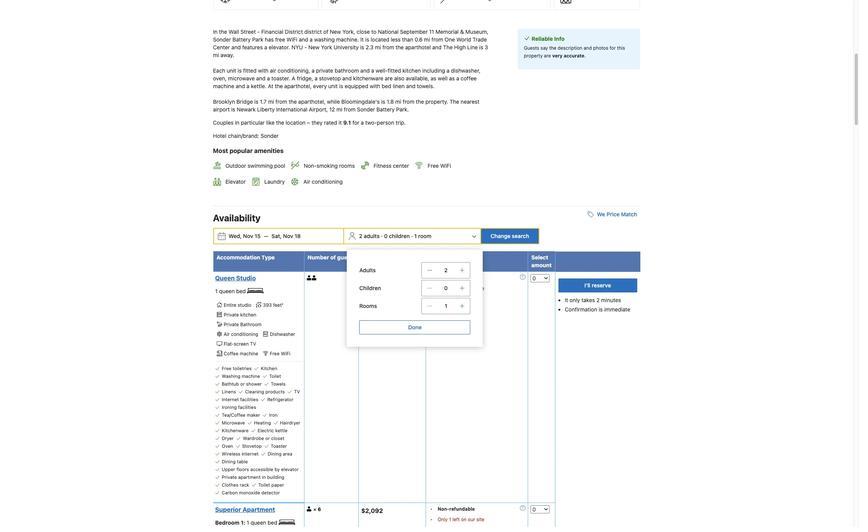 Task type: locate. For each thing, give the bounding box(es) containing it.
air up flat-
[[224, 331, 230, 337]]

1 vertical spatial non-
[[438, 275, 450, 281]]

18
[[295, 233, 301, 239]]

free
[[428, 162, 439, 169], [270, 351, 280, 357], [222, 366, 231, 371]]

1 vertical spatial more details on meals and payment options image
[[520, 505, 526, 511]]

ironing
[[222, 404, 237, 410]]

2 for 2 adults · 0 children · 1 room
[[359, 233, 362, 239]]

aparthotel,
[[284, 83, 312, 89], [298, 98, 326, 105]]

2 as from the left
[[449, 75, 455, 82]]

2 site from the top
[[477, 517, 484, 523]]

every
[[313, 83, 327, 89]]

a left the two-
[[361, 119, 364, 126]]

fitted up microwave
[[243, 67, 257, 74]]

1 horizontal spatial free
[[270, 351, 280, 357]]

toilet up detector
[[258, 482, 270, 488]]

are down say at the top
[[544, 53, 551, 59]]

1 vertical spatial dining
[[222, 459, 236, 465]]

refundable
[[450, 275, 475, 281], [450, 506, 475, 512]]

air conditioning up screen
[[224, 331, 258, 337]]

0 vertical spatial battery
[[233, 36, 251, 43]]

0 vertical spatial refundable
[[450, 275, 475, 281]]

2 refundable from the top
[[450, 506, 475, 512]]

0 horizontal spatial fitted
[[243, 67, 257, 74]]

conditioning down private bathroom
[[231, 331, 258, 337]]

fitted up also
[[388, 67, 401, 74]]

facilities down cleaning at the bottom left of page
[[240, 397, 258, 402]]

0 horizontal spatial -
[[257, 28, 260, 35]]

2 horizontal spatial 2
[[597, 297, 600, 304]]

0 vertical spatial machine
[[213, 83, 234, 89]]

0 vertical spatial wifi
[[287, 36, 298, 43]]

2 more details on meals and payment options image from the top
[[520, 505, 526, 511]]

2 on from the top
[[461, 517, 467, 523]]

air
[[270, 67, 276, 74]]

and down 11
[[432, 44, 442, 51]]

i'll reserve
[[585, 282, 611, 289]]

free right center
[[428, 162, 439, 169]]

0 vertical spatial on
[[461, 286, 467, 292]]

1 vertical spatial occupancy image
[[307, 507, 312, 512]]

1 refundable from the top
[[450, 275, 475, 281]]

1 queen bed down apartment
[[247, 519, 279, 526]]

bed left linen
[[382, 83, 391, 89]]

0 vertical spatial new
[[330, 28, 341, 35]]

is
[[365, 36, 369, 43], [360, 44, 364, 51], [479, 44, 483, 51], [238, 67, 242, 74], [339, 83, 343, 89], [254, 98, 259, 105], [381, 98, 385, 105], [231, 106, 235, 113], [599, 306, 603, 313]]

in down accessible
[[262, 474, 266, 480]]

kitchen inside in the wall street - financial district district of new york, close to national september 11 memorial & museum, sonder battery park has free wifi and a washing machine. it is located less than 0.6 mi from one world trade center and features a elevator. nyu - new york university is 2.3 mi from the aparthotel and the high line is 3 mi away. each unit is fitted with air conditioning, a private bathroom and a well-fitted kitchen including a dishwasher, oven, microwave and a toaster. a fridge, a stovetop and kitchenware are also available, as well as a coffee machine and a kettle. at the aparthotel, every unit is equipped with bed linen and towels. brooklyn bridge is 1.7 mi from the aparthotel, while bloomingdale's is 1.8 mi from the property. the nearest airport is newark liberty international airport, 12 mi from sonder battery park.
[[403, 67, 421, 74]]

toaster.
[[271, 75, 290, 82]]

only 1 left on our site for queen studio
[[438, 286, 484, 292]]

bathtub or shower
[[222, 381, 262, 387]]

machine inside in the wall street - financial district district of new york, close to national september 11 memorial & museum, sonder battery park has free wifi and a washing machine. it is located less than 0.6 mi from one world trade center and features a elevator. nyu - new york university is 2.3 mi from the aparthotel and the high line is 3 mi away. each unit is fitted with air conditioning, a private bathroom and a well-fitted kitchen including a dishwasher, oven, microwave and a toaster. a fridge, a stovetop and kitchenware are also available, as well as a coffee machine and a kettle. at the aparthotel, every unit is equipped with bed linen and towels. brooklyn bridge is 1.7 mi from the aparthotel, while bloomingdale's is 1.8 mi from the property. the nearest airport is newark liberty international airport, 12 mi from sonder battery park.
[[213, 83, 234, 89]]

0 vertical spatial conditioning
[[312, 178, 343, 185]]

our
[[468, 286, 475, 292], [468, 517, 475, 523]]

0 horizontal spatial or
[[240, 381, 245, 387]]

1 as from the left
[[431, 75, 437, 82]]

non-refundable
[[438, 275, 475, 281], [438, 506, 475, 512]]

0 horizontal spatial as
[[431, 75, 437, 82]]

2 vertical spatial private
[[222, 474, 237, 480]]

from down bloomingdale's
[[344, 106, 356, 113]]

1 vertical spatial are
[[385, 75, 393, 82]]

1 vertical spatial machine
[[240, 351, 258, 357]]

1 · from the left
[[381, 233, 383, 239]]

× 6
[[313, 506, 321, 512]]

upper floors accessible by elevator
[[222, 467, 299, 472]]

kitchen up available,
[[403, 67, 421, 74]]

toilet up towels
[[269, 373, 281, 379]]

machine down screen
[[240, 351, 258, 357]]

1 horizontal spatial 0
[[444, 285, 448, 292]]

1 vertical spatial new
[[308, 44, 320, 51]]

internet
[[222, 397, 239, 402]]

info
[[554, 35, 565, 42]]

is up 2.3
[[365, 36, 369, 43]]

a up at
[[267, 75, 270, 82]]

entire
[[224, 302, 236, 308]]

flat-
[[224, 341, 234, 347]]

toilet for toilet paper
[[258, 482, 270, 488]]

while
[[327, 98, 340, 105]]

dining for dining table
[[222, 459, 236, 465]]

hairdryer
[[280, 420, 300, 426]]

is down 'minutes'
[[599, 306, 603, 313]]

1 vertical spatial or
[[265, 435, 270, 441]]

private for private apartment in building
[[222, 474, 237, 480]]

0 vertical spatial with
[[258, 67, 269, 74]]

of left guests at the left
[[330, 254, 336, 261]]

0 vertical spatial our
[[468, 286, 475, 292]]

smoking
[[317, 162, 338, 169]]

free wifi right center
[[428, 162, 451, 169]]

private
[[316, 67, 333, 74]]

sonder down like
[[261, 133, 279, 139]]

private down entire on the bottom of page
[[224, 312, 239, 318]]

0 vertical spatial of
[[323, 28, 329, 35]]

free up washing at the left
[[222, 366, 231, 371]]

a up kitchenware
[[371, 67, 374, 74]]

1 more details on meals and payment options image from the top
[[520, 274, 526, 280]]

is left 3
[[479, 44, 483, 51]]

shower
[[246, 381, 262, 387]]

conditioning,
[[278, 67, 310, 74]]

0 horizontal spatial air
[[224, 331, 230, 337]]

0 horizontal spatial kitchen
[[240, 312, 256, 318]]

close
[[357, 28, 370, 35]]

only for studio
[[438, 286, 448, 292]]

left
[[453, 286, 460, 292], [453, 517, 460, 523]]

air down non-smoking rooms
[[304, 178, 310, 185]]

and down bathroom
[[342, 75, 352, 82]]

1 horizontal spatial sonder
[[261, 133, 279, 139]]

maker
[[247, 412, 260, 418]]

of inside in the wall street - financial district district of new york, close to national september 11 memorial & museum, sonder battery park has free wifi and a washing machine. it is located less than 0.6 mi from one world trade center and features a elevator. nyu - new york university is 2.3 mi from the aparthotel and the high line is 3 mi away. each unit is fitted with air conditioning, a private bathroom and a well-fitted kitchen including a dishwasher, oven, microwave and a toaster. a fridge, a stovetop and kitchenware are also available, as well as a coffee machine and a kettle. at the aparthotel, every unit is equipped with bed linen and towels. brooklyn bridge is 1.7 mi from the aparthotel, while bloomingdale's is 1.8 mi from the property. the nearest airport is newark liberty international airport, 12 mi from sonder battery park.
[[323, 28, 329, 35]]

aparthotel, up airport,
[[298, 98, 326, 105]]

for left this
[[610, 45, 616, 51]]

1 inside button
[[414, 233, 417, 239]]

coffee
[[461, 75, 477, 82]]

we
[[597, 211, 605, 218]]

fitted
[[243, 67, 257, 74], [388, 67, 401, 74]]

it down close
[[360, 36, 364, 43]]

new left york,
[[330, 28, 341, 35]]

%
[[396, 296, 399, 300]]

1 left from the top
[[453, 286, 460, 292]]

11
[[429, 28, 434, 35]]

kitchenware
[[353, 75, 383, 82]]

or down washing machine
[[240, 381, 245, 387]]

1 only 1 left on our site from the top
[[438, 286, 484, 292]]

0 vertical spatial dining
[[268, 451, 282, 457]]

hotel
[[213, 133, 226, 139]]

as down including
[[431, 75, 437, 82]]

2.3
[[366, 44, 374, 51]]

washing
[[222, 373, 240, 379]]

0 vertical spatial left
[[453, 286, 460, 292]]

0 horizontal spatial conditioning
[[231, 331, 258, 337]]

2 left from the top
[[453, 517, 460, 523]]

guests
[[524, 45, 539, 51]]

0 horizontal spatial for
[[353, 119, 360, 126]]

a up every
[[315, 75, 318, 82]]

site for studio
[[477, 286, 484, 292]]

equipped
[[345, 83, 368, 89]]

on for studio
[[461, 286, 467, 292]]

with down kitchenware
[[370, 83, 380, 89]]

the left the nearest
[[450, 98, 459, 105]]

dining
[[268, 451, 282, 457], [222, 459, 236, 465]]

and up '.'
[[584, 45, 592, 51]]

0 vertical spatial sonder
[[213, 36, 231, 43]]

the right say at the top
[[550, 45, 557, 51]]

sonder down bloomingdale's
[[357, 106, 375, 113]]

0 horizontal spatial with
[[258, 67, 269, 74]]

unit right "each"
[[227, 67, 236, 74]]

1 vertical spatial only
[[438, 517, 448, 523]]

0 vertical spatial aparthotel,
[[284, 83, 312, 89]]

refundable for queen studio
[[450, 275, 475, 281]]

closet
[[271, 435, 284, 441]]

couples in particular like the location – they rated it 9.1 for a two-person trip.
[[213, 119, 406, 126]]

1 horizontal spatial nov
[[283, 233, 293, 239]]

non- for queen studio
[[438, 275, 450, 281]]

2 vertical spatial non-
[[438, 506, 450, 512]]

free wifi
[[428, 162, 451, 169], [270, 351, 290, 357]]

free wifi up the kitchen
[[270, 351, 290, 357]]

tv right 'products'
[[294, 389, 300, 395]]

2 only from the top
[[438, 517, 448, 523]]

1 vertical spatial 2
[[445, 267, 448, 274]]

1 vertical spatial -
[[305, 44, 307, 51]]

park
[[252, 36, 263, 43]]

clothes
[[222, 482, 239, 488]]

0 vertical spatial free wifi
[[428, 162, 451, 169]]

bed down apartment
[[268, 519, 277, 526]]

- up "park"
[[257, 28, 260, 35]]

2 non-refundable from the top
[[438, 506, 475, 512]]

sonder
[[213, 36, 231, 43], [357, 106, 375, 113], [261, 133, 279, 139]]

2 vertical spatial 2
[[597, 297, 600, 304]]

aparthotel
[[405, 44, 431, 51]]

1 vertical spatial it
[[565, 297, 568, 304]]

1 on from the top
[[461, 286, 467, 292]]

toilet for toilet
[[269, 373, 281, 379]]

1 vertical spatial our
[[468, 517, 475, 523]]

private up clothes
[[222, 474, 237, 480]]

table
[[237, 459, 248, 465]]

queen down queen
[[219, 288, 235, 295]]

queen
[[215, 275, 235, 282]]

international
[[276, 106, 308, 113]]

from down 11
[[432, 36, 443, 43]]

air conditioning down smoking
[[304, 178, 343, 185]]

2 inside the 2 adults · 0 children · 1 room button
[[359, 233, 362, 239]]

0 horizontal spatial 0
[[384, 233, 388, 239]]

0 vertical spatial or
[[240, 381, 245, 387]]

1 vertical spatial the
[[450, 98, 459, 105]]

1 nov from the left
[[243, 233, 253, 239]]

sat, nov 18 button
[[268, 229, 304, 243]]

1 horizontal spatial battery
[[377, 106, 395, 113]]

· right 'children'
[[411, 233, 413, 239]]

less
[[391, 36, 401, 43]]

the down 'toaster.'
[[275, 83, 283, 89]]

1 horizontal spatial air conditioning
[[304, 178, 343, 185]]

more details on meals and payment options image
[[520, 274, 526, 280], [520, 505, 526, 511]]

1
[[414, 233, 417, 239], [449, 286, 451, 292], [215, 288, 218, 295], [445, 303, 447, 309], [449, 517, 451, 523], [247, 519, 249, 526]]

conditioning down smoking
[[312, 178, 343, 185]]

occupancy image
[[312, 276, 317, 281], [307, 507, 312, 512]]

for right the 9.1
[[353, 119, 360, 126]]

1 only from the top
[[438, 286, 448, 292]]

bed down studio
[[236, 288, 246, 295]]

one
[[445, 36, 455, 43]]

occupancy image
[[307, 276, 312, 281]]

free up the kitchen
[[270, 351, 280, 357]]

floors
[[237, 467, 249, 472]]

new left york
[[308, 44, 320, 51]]

select
[[532, 254, 548, 261]]

from
[[432, 36, 443, 43], [383, 44, 394, 51], [276, 98, 287, 105], [403, 98, 415, 105], [344, 106, 356, 113]]

and down microwave
[[236, 83, 245, 89]]

private bathroom
[[224, 322, 262, 327]]

1 horizontal spatial or
[[265, 435, 270, 441]]

machine down "oven,"
[[213, 83, 234, 89]]

dining down 'toaster'
[[268, 451, 282, 457]]

facilities for ironing facilities
[[238, 404, 256, 410]]

like
[[266, 119, 275, 126]]

1 horizontal spatial kitchen
[[403, 67, 421, 74]]

0 vertical spatial more details on meals and payment options image
[[520, 274, 526, 280]]

in right 'couples'
[[235, 119, 239, 126]]

sat,
[[272, 233, 282, 239]]

monoxide
[[239, 490, 260, 496]]

2 our from the top
[[468, 517, 475, 523]]

•
[[431, 275, 433, 281], [431, 286, 433, 292], [431, 506, 433, 512], [431, 517, 433, 523]]

1 horizontal spatial it
[[565, 297, 568, 304]]

left for superior apartment
[[453, 517, 460, 523]]

it left only
[[565, 297, 568, 304]]

0 horizontal spatial free
[[222, 366, 231, 371]]

dining up upper
[[222, 459, 236, 465]]

in the wall street - financial district district of new york, close to national september 11 memorial & museum, sonder battery park has free wifi and a washing machine. it is located less than 0.6 mi from one world trade center and features a elevator. nyu - new york university is 2.3 mi from the aparthotel and the high line is 3 mi away. each unit is fitted with air conditioning, a private bathroom and a well-fitted kitchen including a dishwasher, oven, microwave and a toaster. a fridge, a stovetop and kitchenware are also available, as well as a coffee machine and a kettle. at the aparthotel, every unit is equipped with bed linen and towels. brooklyn bridge is 1.7 mi from the aparthotel, while bloomingdale's is 1.8 mi from the property. the nearest airport is newark liberty international airport, 12 mi from sonder battery park.
[[213, 28, 490, 113]]

0 vertical spatial in
[[235, 119, 239, 126]]

stovetop
[[319, 75, 341, 82]]

stovetop
[[242, 443, 262, 449]]

outdoor
[[226, 162, 246, 169]]

4 • from the top
[[431, 517, 433, 523]]

aparthotel, down a
[[284, 83, 312, 89]]

1 vertical spatial left
[[453, 517, 460, 523]]

it inside it only takes 2 minutes confirmation is immediate
[[565, 297, 568, 304]]

1 vertical spatial only 1 left on our site
[[438, 517, 484, 523]]

1 horizontal spatial are
[[544, 53, 551, 59]]

carbon monoxide detector
[[222, 490, 280, 496]]

nov left the 18
[[283, 233, 293, 239]]

mi
[[424, 36, 430, 43], [375, 44, 381, 51], [213, 52, 219, 58], [268, 98, 274, 105], [395, 98, 401, 105], [337, 106, 343, 113]]

area
[[283, 451, 292, 457]]

us$
[[411, 296, 419, 300]]

1 horizontal spatial in
[[262, 474, 266, 480]]

1 vertical spatial non-refundable
[[438, 506, 475, 512]]

1 vertical spatial free wifi
[[270, 351, 290, 357]]

sonder up center
[[213, 36, 231, 43]]

0 vertical spatial only
[[438, 286, 448, 292]]

2 vertical spatial machine
[[242, 373, 260, 379]]

2 only 1 left on our site from the top
[[438, 517, 484, 523]]

nov left 15
[[243, 233, 253, 239]]

1 vertical spatial on
[[461, 517, 467, 523]]

3 • from the top
[[431, 506, 433, 512]]

dining for dining area
[[268, 451, 282, 457]]

1 horizontal spatial of
[[330, 254, 336, 261]]

of up washing
[[323, 28, 329, 35]]

private
[[224, 312, 239, 318], [224, 322, 239, 327], [222, 474, 237, 480]]

kitchen up bathroom at the left of the page
[[240, 312, 256, 318]]

our for superior apartment
[[468, 517, 475, 523]]

1 vertical spatial air
[[224, 331, 230, 337]]

non-refundable for superior apartment
[[438, 506, 475, 512]]

0 vertical spatial free
[[428, 162, 439, 169]]

1 vertical spatial site
[[477, 517, 484, 523]]

battery down "1.8"
[[377, 106, 395, 113]]

children
[[360, 285, 381, 292]]

guests say the description and photos for this property are
[[524, 45, 625, 59]]

1 non-refundable from the top
[[438, 275, 475, 281]]

0 horizontal spatial 2
[[359, 233, 362, 239]]

a down microwave
[[247, 83, 250, 89]]

and down available,
[[406, 83, 416, 89]]

1 horizontal spatial with
[[370, 83, 380, 89]]

with left air
[[258, 67, 269, 74]]

1 vertical spatial refundable
[[450, 506, 475, 512]]

products
[[265, 389, 285, 395]]

1 queen bed down queen studio
[[215, 288, 247, 295]]

unit down "stovetop"
[[328, 83, 338, 89]]

2 vertical spatial wifi
[[281, 351, 290, 357]]

0 vertical spatial kitchen
[[403, 67, 421, 74]]

0 vertical spatial are
[[544, 53, 551, 59]]

left for queen studio
[[453, 286, 460, 292]]

wifi inside in the wall street - financial district district of new york, close to national september 11 memorial & museum, sonder battery park has free wifi and a washing machine. it is located less than 0.6 mi from one world trade center and features a elevator. nyu - new york university is 2.3 mi from the aparthotel and the high line is 3 mi away. each unit is fitted with air conditioning, a private bathroom and a well-fitted kitchen including a dishwasher, oven, microwave and a toaster. a fridge, a stovetop and kitchenware are also available, as well as a coffee machine and a kettle. at the aparthotel, every unit is equipped with bed linen and towels. brooklyn bridge is 1.7 mi from the aparthotel, while bloomingdale's is 1.8 mi from the property. the nearest airport is newark liberty international airport, 12 mi from sonder battery park.
[[287, 36, 298, 43]]

0 vertical spatial air
[[304, 178, 310, 185]]

1 horizontal spatial for
[[610, 45, 616, 51]]

more details on meals and payment options image for apartment
[[520, 505, 526, 511]]

·
[[381, 233, 383, 239], [411, 233, 413, 239]]

0 vertical spatial 2
[[359, 233, 362, 239]]

0 horizontal spatial bed
[[236, 288, 246, 295]]

1 vertical spatial conditioning
[[231, 331, 258, 337]]

air conditioning
[[304, 178, 343, 185], [224, 331, 258, 337]]

is left 1.7
[[254, 98, 259, 105]]

nov
[[243, 233, 253, 239], [283, 233, 293, 239]]

0 horizontal spatial dining
[[222, 459, 236, 465]]

1 horizontal spatial ·
[[411, 233, 413, 239]]

0 horizontal spatial battery
[[233, 36, 251, 43]]

is left "1.8"
[[381, 98, 385, 105]]

only 1 left on our site for superior apartment
[[438, 517, 484, 523]]

mi down located
[[375, 44, 381, 51]]

0 vertical spatial for
[[610, 45, 616, 51]]

a down the district
[[310, 36, 313, 43]]

takes
[[582, 297, 595, 304]]

1 site from the top
[[477, 286, 484, 292]]

non-refundable for queen studio
[[438, 275, 475, 281]]

couples
[[213, 119, 234, 126]]

elevator
[[226, 178, 246, 185]]

private apartment in building
[[222, 474, 285, 480]]

upper
[[222, 467, 235, 472]]

0 vertical spatial it
[[360, 36, 364, 43]]

accommodation type
[[217, 254, 275, 261]]

mi right 1.7
[[268, 98, 274, 105]]

the down "one"
[[443, 44, 453, 51]]

site for apartment
[[477, 517, 484, 523]]

1 our from the top
[[468, 286, 475, 292]]



Task type: describe. For each thing, give the bounding box(es) containing it.
swimming
[[248, 162, 273, 169]]

1 vertical spatial aparthotel,
[[298, 98, 326, 105]]

1 horizontal spatial bed
[[268, 519, 277, 526]]

microwave
[[222, 420, 245, 426]]

guests
[[337, 254, 356, 261]]

change
[[491, 233, 511, 239]]

non- for superior apartment
[[438, 506, 450, 512]]

and inside 'guests say the description and photos for this property are'
[[584, 45, 592, 51]]

rooms
[[360, 303, 377, 309]]

from up international
[[276, 98, 287, 105]]

price
[[607, 211, 620, 218]]

bathroom
[[240, 322, 262, 327]]

cleaning products
[[245, 389, 285, 395]]

york,
[[343, 28, 355, 35]]

from up "park."
[[403, 98, 415, 105]]

0 vertical spatial -
[[257, 28, 260, 35]]

and up nyu
[[299, 36, 308, 43]]

2 for 2
[[445, 267, 448, 274]]

on for apartment
[[461, 517, 467, 523]]

more details on meals and payment options image for studio
[[520, 274, 526, 280]]

0 vertical spatial 1 queen bed
[[215, 288, 247, 295]]

line
[[467, 44, 478, 51]]

1 vertical spatial battery
[[377, 106, 395, 113]]

tea/coffee
[[222, 412, 246, 418]]

nearest
[[461, 98, 480, 105]]

0 vertical spatial the
[[443, 44, 453, 51]]

electric
[[258, 428, 274, 434]]

1 vertical spatial tv
[[294, 389, 300, 395]]

and up kettle. on the top left of page
[[256, 75, 266, 82]]

street
[[241, 28, 256, 35]]

trade
[[473, 36, 487, 43]]

wed, nov 15 button
[[226, 229, 264, 243]]

kitchen
[[261, 366, 277, 371]]

apartment
[[238, 474, 261, 480]]

this
[[617, 45, 625, 51]]

or for wardrobe
[[265, 435, 270, 441]]

2 horizontal spatial sonder
[[357, 106, 375, 113]]

minutes
[[601, 297, 621, 304]]

located
[[371, 36, 389, 43]]

1.8
[[387, 98, 394, 105]]

1 vertical spatial 0
[[444, 285, 448, 292]]

are inside 'guests say the description and photos for this property are'
[[544, 53, 551, 59]]

1 • from the top
[[431, 275, 433, 281]]

free toiletries
[[222, 366, 252, 371]]

property.
[[426, 98, 448, 105]]

2 inside it only takes 2 minutes confirmation is immediate
[[597, 297, 600, 304]]

financial
[[261, 28, 283, 35]]

mi right "1.8"
[[395, 98, 401, 105]]

the inside 'guests say the description and photos for this property are'
[[550, 45, 557, 51]]

machine for washing
[[242, 373, 260, 379]]

mi right "0.6"
[[424, 36, 430, 43]]

accurate
[[564, 53, 585, 59]]

and up away.
[[232, 44, 241, 51]]

3
[[485, 44, 488, 51]]

1 vertical spatial with
[[370, 83, 380, 89]]

a up well
[[447, 67, 450, 74]]

very
[[552, 53, 563, 59]]

laundry
[[264, 178, 285, 185]]

or for bathtub
[[240, 381, 245, 387]]

1 vertical spatial free
[[270, 351, 280, 357]]

particular
[[241, 119, 265, 126]]

0 horizontal spatial queen
[[219, 288, 235, 295]]

apartment
[[243, 506, 275, 513]]

kitchenware
[[222, 428, 249, 434]]

national
[[378, 28, 399, 35]]

september
[[400, 28, 428, 35]]

the up international
[[289, 98, 297, 105]]

is right "airport"
[[231, 106, 235, 113]]

is left 2.3
[[360, 44, 364, 51]]

they
[[312, 119, 323, 126]]

property
[[524, 53, 543, 59]]

outdoor swimming pool
[[226, 162, 285, 169]]

2 · from the left
[[411, 233, 413, 239]]

bridge
[[237, 98, 253, 105]]

per
[[389, 303, 395, 308]]

linens
[[222, 389, 236, 395]]

tax,
[[401, 296, 409, 300]]

0 vertical spatial non-
[[304, 162, 317, 169]]

accessible
[[250, 467, 273, 472]]

children
[[389, 233, 410, 239]]

reliable info
[[532, 35, 565, 42]]

it inside in the wall street - financial district district of new york, close to national september 11 memorial & museum, sonder battery park has free wifi and a washing machine. it is located less than 0.6 mi from one world trade center and features a elevator. nyu - new york university is 2.3 mi from the aparthotel and the high line is 3 mi away. each unit is fitted with air conditioning, a private bathroom and a well-fitted kitchen including a dishwasher, oven, microwave and a toaster. a fridge, a stovetop and kitchenware are also available, as well as a coffee machine and a kettle. at the aparthotel, every unit is equipped with bed linen and towels. brooklyn bridge is 1.7 mi from the aparthotel, while bloomingdale's is 1.8 mi from the property. the nearest airport is newark liberty international airport, 12 mi from sonder battery park.
[[360, 36, 364, 43]]

is down "stovetop"
[[339, 83, 343, 89]]

fitness
[[374, 162, 392, 169]]

world
[[457, 36, 471, 43]]

center
[[213, 44, 230, 51]]

chain/brand:
[[228, 133, 259, 139]]

washing machine
[[222, 373, 260, 379]]

internet
[[242, 451, 259, 457]]

2 vertical spatial sonder
[[261, 133, 279, 139]]

mi down center
[[213, 52, 219, 58]]

availability
[[213, 213, 261, 224]]

is inside it only takes 2 minutes confirmation is immediate
[[599, 306, 603, 313]]

private for private kitchen
[[224, 312, 239, 318]]

select amount
[[532, 254, 552, 269]]

are inside in the wall street - financial district district of new york, close to national september 11 memorial & museum, sonder battery park has free wifi and a washing machine. it is located less than 0.6 mi from one world trade center and features a elevator. nyu - new york university is 2.3 mi from the aparthotel and the high line is 3 mi away. each unit is fitted with air conditioning, a private bathroom and a well-fitted kitchen including a dishwasher, oven, microwave and a toaster. a fridge, a stovetop and kitchenware are also available, as well as a coffee machine and a kettle. at the aparthotel, every unit is equipped with bed linen and towels. brooklyn bridge is 1.7 mi from the aparthotel, while bloomingdale's is 1.8 mi from the property. the nearest airport is newark liberty international airport, 12 mi from sonder battery park.
[[385, 75, 393, 82]]

rack
[[240, 482, 249, 488]]

building
[[267, 474, 285, 480]]

the right in
[[219, 28, 227, 35]]

our for queen studio
[[468, 286, 475, 292]]

0 horizontal spatial new
[[308, 44, 320, 51]]

it
[[339, 119, 342, 126]]

1 vertical spatial wifi
[[440, 162, 451, 169]]

refundable for superior apartment
[[450, 506, 475, 512]]

machine for coffee
[[240, 351, 258, 357]]

tax
[[382, 303, 388, 308]]

superior apartment link
[[215, 506, 300, 514]]

the down towels.
[[416, 98, 424, 105]]

1 horizontal spatial queen
[[251, 519, 266, 526]]

a left coffee
[[456, 75, 459, 82]]

393
[[263, 302, 272, 308]]

dryer
[[222, 435, 234, 441]]

popular
[[230, 147, 253, 154]]

2 nov from the left
[[283, 233, 293, 239]]

facilities for internet facilities
[[240, 397, 258, 402]]

towels
[[271, 381, 286, 387]]

2 fitted from the left
[[388, 67, 401, 74]]

iron
[[269, 412, 278, 418]]

1 vertical spatial in
[[262, 474, 266, 480]]

a up fridge,
[[312, 67, 315, 74]]

1 vertical spatial of
[[330, 254, 336, 261]]

1 vertical spatial kitchen
[[240, 312, 256, 318]]

from down less
[[383, 44, 394, 51]]

only for apartment
[[438, 517, 448, 523]]

0 horizontal spatial in
[[235, 119, 239, 126]]

1 vertical spatial unit
[[328, 83, 338, 89]]

2 • from the top
[[431, 286, 433, 292]]

0 horizontal spatial tv
[[250, 341, 256, 347]]

1 fitted from the left
[[243, 67, 257, 74]]

toilet paper
[[258, 482, 284, 488]]

also
[[394, 75, 405, 82]]

0 vertical spatial unit
[[227, 67, 236, 74]]

1 vertical spatial 1 queen bed
[[247, 519, 279, 526]]

×
[[313, 506, 316, 512]]

the right like
[[276, 119, 284, 126]]

2 horizontal spatial free
[[428, 162, 439, 169]]

1 horizontal spatial conditioning
[[312, 178, 343, 185]]

queen studio
[[215, 275, 256, 282]]

1 horizontal spatial -
[[305, 44, 307, 51]]

person
[[377, 119, 394, 126]]

1 vertical spatial air conditioning
[[224, 331, 258, 337]]

available,
[[406, 75, 429, 82]]

wed,
[[229, 233, 242, 239]]

in
[[213, 28, 218, 35]]

night
[[396, 303, 406, 308]]

district
[[285, 28, 303, 35]]

dining table
[[222, 459, 248, 465]]

rated
[[324, 119, 337, 126]]

dining area
[[268, 451, 292, 457]]

private for private bathroom
[[224, 322, 239, 327]]

cleaning
[[245, 389, 264, 395]]

amenities
[[254, 147, 284, 154]]

the down less
[[396, 44, 404, 51]]

trip.
[[396, 119, 406, 126]]

0 vertical spatial occupancy image
[[312, 276, 317, 281]]

1 horizontal spatial air
[[304, 178, 310, 185]]

0 horizontal spatial sonder
[[213, 36, 231, 43]]

toiletries
[[233, 366, 252, 371]]

mi right 12
[[337, 106, 343, 113]]

bloomingdale's
[[341, 98, 380, 105]]

0 inside button
[[384, 233, 388, 239]]

toaster
[[271, 443, 287, 449]]

1.7
[[260, 98, 267, 105]]

to
[[372, 28, 377, 35]]

by
[[275, 467, 280, 472]]

0.6
[[415, 36, 423, 43]]

a down the has
[[264, 44, 267, 51]]

is up microwave
[[238, 67, 242, 74]]

and up kitchenware
[[360, 67, 370, 74]]

private kitchen
[[224, 312, 256, 318]]

pool
[[274, 162, 285, 169]]

$2,092
[[361, 507, 383, 514]]

photos
[[593, 45, 609, 51]]

1 vertical spatial for
[[353, 119, 360, 126]]

for inside 'guests say the description and photos for this property are'
[[610, 45, 616, 51]]

bed inside in the wall street - financial district district of new york, close to national september 11 memorial & museum, sonder battery park has free wifi and a washing machine. it is located less than 0.6 mi from one world trade center and features a elevator. nyu - new york university is 2.3 mi from the aparthotel and the high line is 3 mi away. each unit is fitted with air conditioning, a private bathroom and a well-fitted kitchen including a dishwasher, oven, microwave and a toaster. a fridge, a stovetop and kitchenware are also available, as well as a coffee machine and a kettle. at the aparthotel, every unit is equipped with bed linen and towels. brooklyn bridge is 1.7 mi from the aparthotel, while bloomingdale's is 1.8 mi from the property. the nearest airport is newark liberty international airport, 12 mi from sonder battery park.
[[382, 83, 391, 89]]



Task type: vqa. For each thing, say whether or not it's contained in the screenshot.
%
yes



